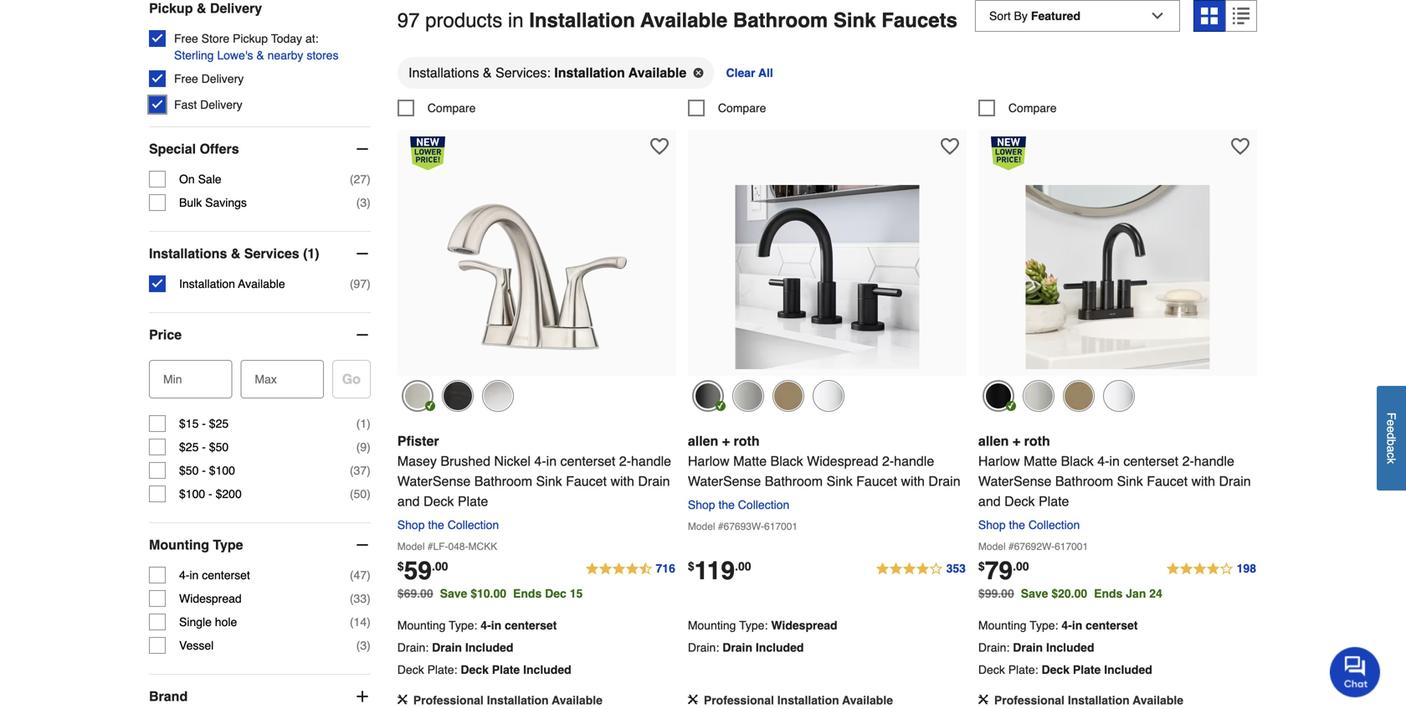 Task type: vqa. For each thing, say whether or not it's contained in the screenshot.
Add to Cart link for 269
no



Task type: describe. For each thing, give the bounding box(es) containing it.
minus image for special offers
[[354, 141, 371, 157]]

) for widespread
[[367, 592, 371, 605]]

min
[[163, 373, 182, 386]]

0 vertical spatial $50
[[209, 440, 229, 454]]

- for $50
[[202, 464, 206, 477]]

2 heart outline image from the left
[[1232, 137, 1250, 156]]

handle inside allen + roth harlow matte black 4-in centerset 2-handle watersense bathroom sink faucet with drain and deck plate
[[1195, 453, 1235, 469]]

shop for harlow matte black widespread 2-handle watersense bathroom sink faucet with drain
[[688, 498, 716, 511]]

offers
[[200, 141, 239, 157]]

brushed nickel image
[[402, 380, 434, 412]]

& for installations & services (1)
[[231, 246, 241, 261]]

brushed
[[441, 453, 491, 469]]

deck down the $99.00
[[979, 663, 1005, 676]]

1000244317 element
[[398, 100, 476, 116]]

list box containing installations & services:
[[398, 56, 1258, 100]]

included down ends jan 24 element at the right of the page
[[1105, 663, 1153, 676]]

mounting inside button
[[149, 537, 209, 553]]

plus image
[[354, 688, 371, 705]]

d
[[1385, 433, 1399, 439]]

watersense for +
[[688, 473, 761, 489]]

sink inside allen + roth harlow matte black widespread 2-handle watersense bathroom sink faucet with drain
[[827, 473, 853, 489]]

the for allen + roth harlow matte black 4-in centerset 2-handle watersense bathroom sink faucet with drain and deck plate
[[1009, 518, 1026, 532]]

0 horizontal spatial $100
[[179, 487, 205, 501]]

included down $69.00 save $10.00 ends dec 15
[[465, 641, 514, 654]]

2 plate: from the left
[[1009, 663, 1039, 676]]

( 33 )
[[350, 592, 371, 605]]

ends dec 15 element
[[513, 587, 590, 600]]

deck down $20.00
[[1042, 663, 1070, 676]]

1 horizontal spatial $100
[[209, 464, 235, 477]]

polished chrome image
[[1103, 380, 1135, 412]]

drain inside allen + roth harlow matte black widespread 2-handle watersense bathroom sink faucet with drain
[[929, 473, 961, 489]]

33
[[354, 592, 367, 605]]

pfister
[[398, 433, 439, 449]]

( 50 )
[[350, 487, 371, 501]]

716 button
[[585, 559, 676, 579]]

) for $15 - $25
[[367, 417, 371, 430]]

brushed nickel pvd image
[[1023, 380, 1055, 412]]

- for $25
[[202, 440, 206, 454]]

store
[[202, 32, 230, 45]]

in inside the pfister masey brushed nickel 4-in centerset 2-handle watersense bathroom sink faucet with drain and deck plate
[[546, 453, 557, 469]]

actual price $79.00 element
[[979, 556, 1029, 585]]

special offers button
[[149, 127, 371, 171]]

sterling
[[174, 49, 214, 62]]

4- inside allen + roth harlow matte black 4-in centerset 2-handle watersense bathroom sink faucet with drain and deck plate
[[1098, 453, 1110, 469]]

$69.00 save $10.00 ends dec 15
[[398, 587, 583, 600]]

and inside allen + roth harlow matte black 4-in centerset 2-handle watersense bathroom sink faucet with drain and deck plate
[[979, 493, 1001, 509]]

0 horizontal spatial 97
[[354, 277, 367, 291]]

048-
[[448, 541, 468, 552]]

model # 67693w-617001
[[688, 521, 798, 532]]

savings
[[205, 196, 247, 209]]

minus image for installations & services
[[354, 245, 371, 262]]

drain inside allen + roth harlow matte black 4-in centerset 2-handle watersense bathroom sink faucet with drain and deck plate
[[1219, 473, 1251, 489]]

3 type: from the left
[[1030, 619, 1059, 632]]

matte black image
[[692, 380, 724, 412]]

( 27 )
[[350, 173, 371, 186]]

67693w-
[[724, 521, 764, 532]]

1 vertical spatial $50
[[179, 464, 199, 477]]

.00 for 59
[[432, 560, 448, 573]]

$100 - $200
[[179, 487, 242, 501]]

( for widespread
[[350, 592, 354, 605]]

black for 4-
[[1061, 453, 1094, 469]]

services:
[[496, 65, 551, 80]]

today
[[271, 32, 302, 45]]

actual price $59.00 element
[[398, 556, 448, 585]]

a
[[1385, 446, 1399, 452]]

- for $15
[[202, 417, 206, 430]]

lowe's
[[217, 49, 253, 62]]

$50 - $100
[[179, 464, 235, 477]]

included down ends dec 15 element
[[523, 663, 572, 676]]

mounting down the $99.00
[[979, 619, 1027, 632]]

b
[[1385, 439, 1399, 446]]

included down mounting type: widespread
[[756, 641, 804, 654]]

tuscan bronze image
[[442, 380, 474, 412]]

shop the collection link for harlow matte black widespread 2-handle watersense bathroom sink faucet with drain
[[688, 498, 796, 511]]

brand
[[149, 689, 188, 704]]

collection for masey brushed nickel 4-in centerset 2-handle watersense bathroom sink faucet with drain and deck plate
[[448, 518, 499, 532]]

deck down $10.00
[[461, 663, 489, 676]]

617001 for sink
[[764, 521, 798, 532]]

c
[[1385, 452, 1399, 458]]

1 deck plate: deck plate included from the left
[[398, 663, 572, 676]]

24
[[1150, 587, 1163, 600]]

savings save $10.00 element
[[440, 587, 590, 600]]

1
[[360, 417, 367, 430]]

f
[[1385, 413, 1399, 420]]

) for $25 - $50
[[367, 440, 371, 454]]

1003092546 element
[[688, 100, 766, 116]]

grid view image
[[1201, 8, 1218, 24]]

3 drain: from the left
[[979, 641, 1010, 654]]

sterling lowe's & nearby stores button
[[174, 47, 339, 64]]

roth for allen + roth harlow matte black widespread 2-handle watersense bathroom sink faucet with drain
[[734, 433, 760, 449]]

$ for 59
[[398, 560, 404, 573]]

( for $100 - $200
[[350, 487, 354, 501]]

with for centerset
[[611, 473, 635, 489]]

minus image
[[354, 327, 371, 343]]

compare for 1000244317 element
[[428, 101, 476, 115]]

2 deck plate: deck plate included from the left
[[979, 663, 1153, 676]]

9
[[360, 440, 367, 454]]

$99.00 save $20.00 ends jan 24
[[979, 587, 1163, 600]]

centerset down savings save $10.00 element
[[505, 619, 557, 632]]

go button
[[332, 360, 371, 399]]

( 37 )
[[350, 464, 371, 477]]

nearby
[[268, 49, 303, 62]]

model # 67692w-617001
[[979, 541, 1089, 552]]

faucet for centerset
[[566, 473, 607, 489]]

shop for masey brushed nickel 4-in centerset 2-handle watersense bathroom sink faucet with drain and deck plate
[[398, 518, 425, 532]]

4- down mounting type
[[179, 569, 190, 582]]

( 1 )
[[356, 417, 371, 430]]

harlow for harlow matte black 4-in centerset 2-handle watersense bathroom sink faucet with drain and deck plate
[[979, 453, 1020, 469]]

67692w-
[[1014, 541, 1055, 552]]

model for masey brushed nickel 4-in centerset 2-handle watersense bathroom sink faucet with drain and deck plate
[[398, 541, 425, 552]]

savings save $20.00 element
[[1021, 587, 1170, 600]]

3 for vessel
[[360, 639, 367, 652]]

go
[[342, 371, 361, 387]]

matte for sink
[[734, 453, 767, 469]]

installation inside list box
[[555, 65, 625, 80]]

faucet for widespread
[[857, 473, 898, 489]]

1 e from the top
[[1385, 420, 1399, 426]]

dec
[[545, 587, 567, 600]]

faucet inside allen + roth harlow matte black 4-in centerset 2-handle watersense bathroom sink faucet with drain and deck plate
[[1147, 473, 1188, 489]]

chat invite button image
[[1330, 646, 1382, 697]]

1 horizontal spatial $25
[[209, 417, 229, 430]]

lf-
[[433, 541, 448, 552]]

617001 for watersense
[[1055, 541, 1089, 552]]

27
[[354, 173, 367, 186]]

mounting type
[[149, 537, 243, 553]]

0 horizontal spatial pickup
[[149, 0, 193, 16]]

clear all button
[[725, 56, 775, 89]]

stores
[[307, 49, 339, 62]]

$ for 119
[[688, 560, 695, 573]]

bathroom inside allen + roth harlow matte black 4-in centerset 2-handle watersense bathroom sink faucet with drain and deck plate
[[1056, 473, 1114, 489]]

plate inside allen + roth harlow matte black 4-in centerset 2-handle watersense bathroom sink faucet with drain and deck plate
[[1039, 493, 1070, 509]]

special offers
[[149, 141, 239, 157]]

products
[[425, 9, 503, 32]]

model for harlow matte black 4-in centerset 2-handle watersense bathroom sink faucet with drain and deck plate
[[979, 541, 1006, 552]]

k
[[1385, 458, 1399, 464]]

heart outline image
[[650, 137, 669, 156]]

with inside allen + roth harlow matte black 4-in centerset 2-handle watersense bathroom sink faucet with drain and deck plate
[[1192, 473, 1216, 489]]

$15 - $25
[[179, 417, 229, 430]]

professional for first assembly icon from the left
[[413, 694, 484, 707]]

1 plate: from the left
[[427, 663, 457, 676]]

compare for 1003092544 element
[[1009, 101, 1057, 115]]

$15
[[179, 417, 199, 430]]

professional installation available for 3rd assembly icon
[[995, 694, 1184, 707]]

clear
[[726, 66, 756, 79]]

was price $69.00 element
[[398, 583, 440, 600]]

4- inside the pfister masey brushed nickel 4-in centerset 2-handle watersense bathroom sink faucet with drain and deck plate
[[535, 453, 546, 469]]

2 vertical spatial widespread
[[771, 619, 838, 632]]

$99.00
[[979, 587, 1015, 600]]

79
[[985, 556, 1013, 585]]

single
[[179, 615, 212, 629]]

37
[[354, 464, 367, 477]]

+ for allen + roth harlow matte black 4-in centerset 2-handle watersense bathroom sink faucet with drain and deck plate
[[1013, 433, 1021, 449]]

& for installations & services: installation available
[[483, 65, 492, 80]]

$20.00
[[1052, 587, 1088, 600]]

ends for 79
[[1094, 587, 1123, 600]]

at:
[[306, 32, 319, 45]]

list view image
[[1233, 8, 1250, 24]]

$ 119 .00
[[688, 556, 751, 585]]

pfister masey brushed nickel 4-in centerset 2-handle watersense bathroom sink faucet with drain and deck plate
[[398, 433, 672, 509]]

clear all
[[726, 66, 773, 79]]

delivery for free delivery
[[202, 72, 244, 85]]

) for single hole
[[367, 615, 371, 629]]

price
[[149, 327, 182, 343]]

1 vertical spatial widespread
[[179, 592, 242, 605]]

installations for installations & services (1)
[[149, 246, 227, 261]]

nickel
[[494, 453, 531, 469]]

mounting type: widespread
[[688, 619, 838, 632]]

installations & services (1)
[[149, 246, 320, 261]]

) for installation available
[[367, 277, 371, 291]]

roth for allen + roth harlow matte black 4-in centerset 2-handle watersense bathroom sink faucet with drain and deck plate
[[1025, 433, 1051, 449]]

2 drain: drain included from the left
[[688, 641, 804, 654]]

$200
[[216, 487, 242, 501]]

centerset down savings save $20.00 element
[[1086, 619, 1138, 632]]

- for $100
[[209, 487, 212, 501]]

in down $69.00 save $10.00 ends dec 15
[[491, 619, 502, 632]]

model # lf-048-mckk
[[398, 541, 497, 552]]

353
[[947, 562, 966, 575]]

sink inside the pfister masey brushed nickel 4-in centerset 2-handle watersense bathroom sink faucet with drain and deck plate
[[536, 473, 562, 489]]

( for 4-in centerset
[[350, 569, 354, 582]]

allen + roth harlow matte black widespread 2-handle watersense bathroom sink faucet with drain image
[[735, 185, 920, 369]]

masey
[[398, 453, 437, 469]]

3 for bulk savings
[[360, 196, 367, 209]]

353 button
[[875, 559, 967, 579]]

( for $15 - $25
[[356, 417, 360, 430]]

2 mounting type: 4-in centerset from the left
[[979, 619, 1138, 632]]

collection for harlow matte black 4-in centerset 2-handle watersense bathroom sink faucet with drain and deck plate
[[1029, 518, 1080, 532]]

fast
[[174, 98, 197, 111]]

14
[[354, 615, 367, 629]]

sterling lowe's & nearby stores
[[174, 49, 339, 62]]

allen + roth harlow matte black widespread 2-handle watersense bathroom sink faucet with drain
[[688, 433, 961, 489]]

bulk savings
[[179, 196, 247, 209]]

mounting type button
[[149, 523, 371, 567]]

4-in centerset
[[179, 569, 250, 582]]

installation available
[[179, 277, 285, 291]]

price button
[[149, 313, 371, 357]]

new lower price image
[[410, 136, 445, 170]]

handle for centerset
[[631, 453, 672, 469]]



Task type: locate. For each thing, give the bounding box(es) containing it.
.00 inside '$ 59 .00'
[[432, 560, 448, 573]]

installations down 'bulk'
[[149, 246, 227, 261]]

2 and from the left
[[979, 493, 1001, 509]]

bathroom
[[733, 9, 828, 32], [474, 473, 533, 489], [765, 473, 823, 489], [1056, 473, 1114, 489]]

watersense up model # 67692w-617001
[[979, 473, 1052, 489]]

bathroom up model # 67692w-617001
[[1056, 473, 1114, 489]]

4 stars image containing 198
[[1166, 559, 1258, 579]]

3 professional from the left
[[995, 694, 1065, 707]]

pickup up the sterling
[[149, 0, 193, 16]]

0 horizontal spatial 617001
[[764, 521, 798, 532]]

save left $10.00
[[440, 587, 467, 600]]

1 ( 3 ) from the top
[[356, 196, 371, 209]]

plate:
[[427, 663, 457, 676], [1009, 663, 1039, 676]]

with inside the pfister masey brushed nickel 4-in centerset 2-handle watersense bathroom sink faucet with drain and deck plate
[[611, 473, 635, 489]]

$ inside $ 119 .00
[[688, 560, 695, 573]]

mounting type: 4-in centerset
[[398, 619, 557, 632], [979, 619, 1138, 632]]

1 vertical spatial free
[[174, 72, 198, 85]]

3 compare from the left
[[1009, 101, 1057, 115]]

1 professional from the left
[[413, 694, 484, 707]]

3 2- from the left
[[1183, 453, 1195, 469]]

roth
[[734, 433, 760, 449], [1025, 433, 1051, 449]]

2 horizontal spatial handle
[[1195, 453, 1235, 469]]

& for pickup & delivery
[[197, 0, 206, 16]]

2 professional from the left
[[704, 694, 774, 707]]

harlow down matte black icon
[[979, 453, 1020, 469]]

0 horizontal spatial 2-
[[619, 453, 631, 469]]

1 3 from the top
[[360, 196, 367, 209]]

1 type: from the left
[[449, 619, 477, 632]]

2 handle from the left
[[894, 453, 935, 469]]

1 heart outline image from the left
[[941, 137, 959, 156]]

2 e from the top
[[1385, 426, 1399, 433]]

allen
[[688, 433, 719, 449], [979, 433, 1009, 449]]

$25
[[209, 417, 229, 430], [179, 440, 199, 454]]

$ right 353 at the right
[[979, 560, 985, 573]]

save left $20.00
[[1021, 587, 1049, 600]]

2 horizontal spatial .00
[[1013, 560, 1029, 573]]

3 minus image from the top
[[354, 537, 371, 554]]

( 14 )
[[350, 615, 371, 629]]

shop the collection link for masey brushed nickel 4-in centerset 2-handle watersense bathroom sink faucet with drain and deck plate
[[398, 518, 506, 532]]

the for pfister masey brushed nickel 4-in centerset 2-handle watersense bathroom sink faucet with drain and deck plate
[[428, 518, 444, 532]]

&
[[197, 0, 206, 16], [257, 49, 264, 62], [483, 65, 492, 80], [231, 246, 241, 261]]

1 ends from the left
[[513, 587, 542, 600]]

1 with from the left
[[611, 473, 635, 489]]

plate down brushed
[[458, 493, 488, 509]]

# for pfister masey brushed nickel 4-in centerset 2-handle watersense bathroom sink faucet with drain and deck plate
[[428, 541, 433, 552]]

1 4 stars image from the left
[[875, 559, 967, 579]]

harlow for harlow matte black widespread 2-handle watersense bathroom sink faucet with drain
[[688, 453, 730, 469]]

0 horizontal spatial roth
[[734, 433, 760, 449]]

faucets
[[882, 9, 958, 32]]

2- for widespread
[[882, 453, 894, 469]]

1 harlow from the left
[[688, 453, 730, 469]]

$100
[[209, 464, 235, 477], [179, 487, 205, 501]]

close circle filled image
[[693, 68, 704, 78]]

centerset inside the pfister masey brushed nickel 4-in centerset 2-handle watersense bathroom sink faucet with drain and deck plate
[[561, 453, 616, 469]]

0 horizontal spatial mounting type: 4-in centerset
[[398, 619, 557, 632]]

1 vertical spatial $100
[[179, 487, 205, 501]]

2 professional installation available from the left
[[704, 694, 893, 707]]

black for widespread
[[771, 453, 804, 469]]

compare inside 1000244317 element
[[428, 101, 476, 115]]

watersense inside allen + roth harlow matte black widespread 2-handle watersense bathroom sink faucet with drain
[[688, 473, 761, 489]]

( for on sale
[[350, 173, 354, 186]]

2 save from the left
[[1021, 587, 1049, 600]]

save for 59
[[440, 587, 467, 600]]

1 matte from the left
[[734, 453, 767, 469]]

with for widespread
[[901, 473, 925, 489]]

professional for 3rd assembly icon
[[995, 694, 1065, 707]]

0 horizontal spatial plate:
[[427, 663, 457, 676]]

roth inside allen + roth harlow matte black 4-in centerset 2-handle watersense bathroom sink faucet with drain and deck plate
[[1025, 433, 1051, 449]]

on sale
[[179, 173, 222, 186]]

0 horizontal spatial polished chrome image
[[482, 380, 514, 412]]

7 ) from the top
[[367, 487, 371, 501]]

hole
[[215, 615, 237, 629]]

1 horizontal spatial allen
[[979, 433, 1009, 449]]

( for single hole
[[350, 615, 354, 629]]

1 horizontal spatial installations
[[409, 65, 479, 80]]

0 vertical spatial delivery
[[210, 0, 262, 16]]

1 horizontal spatial 2-
[[882, 453, 894, 469]]

model up 59
[[398, 541, 425, 552]]

in right products
[[508, 9, 524, 32]]

2 compare from the left
[[718, 101, 766, 115]]

1 free from the top
[[174, 32, 198, 45]]

& inside button
[[257, 49, 264, 62]]

2 horizontal spatial 2-
[[1183, 453, 1195, 469]]

& down free store pickup today at: on the top left of page
[[257, 49, 264, 62]]

harlow down matte black image
[[688, 453, 730, 469]]

model left 67693w-
[[688, 521, 715, 532]]

0 horizontal spatial allen
[[688, 433, 719, 449]]

available inside list box
[[629, 65, 687, 80]]

50
[[354, 487, 367, 501]]

minus image for mounting type
[[354, 537, 371, 554]]

type: down $20.00
[[1030, 619, 1059, 632]]

new lower price image
[[991, 136, 1026, 170]]

2 polished chrome image from the left
[[813, 380, 845, 412]]

shop the collection link up model # 67693w-617001
[[688, 498, 796, 511]]

centerset inside allen + roth harlow matte black 4-in centerset 2-handle watersense bathroom sink faucet with drain and deck plate
[[1124, 453, 1179, 469]]

bathroom down nickel
[[474, 473, 533, 489]]

deck up lf-
[[424, 493, 454, 509]]

2- for centerset
[[619, 453, 631, 469]]

& up store
[[197, 0, 206, 16]]

2 harlow from the left
[[979, 453, 1020, 469]]

drain: down mounting type: widespread
[[688, 641, 719, 654]]

plate: down $69.00
[[427, 663, 457, 676]]

compare inside 1003092546 element
[[718, 101, 766, 115]]

delivery for fast delivery
[[200, 98, 243, 111]]

allen down matte black icon
[[979, 433, 1009, 449]]

1 save from the left
[[440, 587, 467, 600]]

6 ) from the top
[[367, 464, 371, 477]]

mounting down 119
[[688, 619, 736, 632]]

services
[[244, 246, 299, 261]]

2 horizontal spatial faucet
[[1147, 473, 1188, 489]]

0 vertical spatial free
[[174, 32, 198, 45]]

1 horizontal spatial deck plate: deck plate included
[[979, 663, 1153, 676]]

vessel
[[179, 639, 214, 652]]

bathroom up 'all'
[[733, 9, 828, 32]]

3 down 27
[[360, 196, 367, 209]]

) for bulk savings
[[367, 196, 371, 209]]

1 horizontal spatial pickup
[[233, 32, 268, 45]]

pickup & delivery
[[149, 0, 262, 16]]

617001 down allen + roth harlow matte black widespread 2-handle watersense bathroom sink faucet with drain
[[764, 521, 798, 532]]

2 watersense from the left
[[688, 473, 761, 489]]

shop the collection for pfister masey brushed nickel 4-in centerset 2-handle watersense bathroom sink faucet with drain and deck plate
[[398, 518, 499, 532]]

roth down brushed nickel pvd image
[[734, 433, 760, 449]]

black inside allen + roth harlow matte black widespread 2-handle watersense bathroom sink faucet with drain
[[771, 453, 804, 469]]

$ right the 716
[[688, 560, 695, 573]]

$100 up $200
[[209, 464, 235, 477]]

installations & services: installation available
[[409, 65, 687, 80]]

sink inside allen + roth harlow matte black 4-in centerset 2-handle watersense bathroom sink faucet with drain and deck plate
[[1117, 473, 1144, 489]]

1 2- from the left
[[619, 453, 631, 469]]

bathroom up model # 67693w-617001
[[765, 473, 823, 489]]

e up d
[[1385, 420, 1399, 426]]

1 horizontal spatial watersense
[[688, 473, 761, 489]]

617001 up $99.00 save $20.00 ends jan 24
[[1055, 541, 1089, 552]]

installations up 1000244317 element
[[409, 65, 479, 80]]

$100 down the $50 - $100
[[179, 487, 205, 501]]

brushed gold image
[[1063, 380, 1095, 412]]

ends for 59
[[513, 587, 542, 600]]

2 horizontal spatial type:
[[1030, 619, 1059, 632]]

0 horizontal spatial ends
[[513, 587, 542, 600]]

$ inside '$ 59 .00'
[[398, 560, 404, 573]]

1 horizontal spatial professional installation available
[[704, 694, 893, 707]]

( for bulk savings
[[356, 196, 360, 209]]

deck inside the pfister masey brushed nickel 4-in centerset 2-handle watersense bathroom sink faucet with drain and deck plate
[[424, 493, 454, 509]]

2- inside allen + roth harlow matte black widespread 2-handle watersense bathroom sink faucet with drain
[[882, 453, 894, 469]]

included down $99.00 save $20.00 ends jan 24
[[1047, 641, 1095, 654]]

( for $50 - $100
[[350, 464, 354, 477]]

minus image inside special offers button
[[354, 141, 371, 157]]

)
[[367, 173, 371, 186], [367, 196, 371, 209], [367, 277, 371, 291], [367, 417, 371, 430], [367, 440, 371, 454], [367, 464, 371, 477], [367, 487, 371, 501], [367, 569, 371, 582], [367, 592, 371, 605], [367, 615, 371, 629], [367, 639, 371, 652]]

professional for 2nd assembly icon from left
[[704, 694, 774, 707]]

compare inside 1003092544 element
[[1009, 101, 1057, 115]]

2 black from the left
[[1061, 453, 1094, 469]]

0 horizontal spatial the
[[428, 518, 444, 532]]

4 ) from the top
[[367, 417, 371, 430]]

shop the collection for allen + roth harlow matte black widespread 2-handle watersense bathroom sink faucet with drain
[[688, 498, 790, 511]]

3 .00 from the left
[[1013, 560, 1029, 573]]

1 horizontal spatial 97
[[398, 9, 420, 32]]

4- down $20.00
[[1062, 619, 1072, 632]]

$69.00
[[398, 587, 433, 600]]

1 drain: drain included from the left
[[398, 641, 514, 654]]

$ for 79
[[979, 560, 985, 573]]

1 vertical spatial ( 3 )
[[356, 639, 371, 652]]

97 products in installation available bathroom sink faucets
[[398, 9, 958, 32]]

2 drain: from the left
[[688, 641, 719, 654]]

9 ) from the top
[[367, 592, 371, 605]]

2 horizontal spatial the
[[1009, 518, 1026, 532]]

1 horizontal spatial mounting type: 4-in centerset
[[979, 619, 1138, 632]]

2 type: from the left
[[740, 619, 768, 632]]

type:
[[449, 619, 477, 632], [740, 619, 768, 632], [1030, 619, 1059, 632]]

f e e d b a c k button
[[1377, 386, 1407, 491]]

97
[[398, 9, 420, 32], [354, 277, 367, 291]]

0 horizontal spatial with
[[611, 473, 635, 489]]

max
[[255, 373, 277, 386]]

11 ) from the top
[[367, 639, 371, 652]]

shop the collection
[[688, 498, 790, 511], [398, 518, 499, 532], [979, 518, 1080, 532]]

+ inside allen + roth harlow matte black 4-in centerset 2-handle watersense bathroom sink faucet with drain and deck plate
[[1013, 433, 1021, 449]]

the up model # 67693w-617001
[[719, 498, 735, 511]]

the up lf-
[[428, 518, 444, 532]]

0 horizontal spatial harlow
[[688, 453, 730, 469]]

1 horizontal spatial 4 stars image
[[1166, 559, 1258, 579]]

716
[[656, 562, 676, 575]]

2 roth from the left
[[1025, 433, 1051, 449]]

centerset right nickel
[[561, 453, 616, 469]]

assembly image
[[398, 694, 408, 704], [688, 694, 698, 704], [979, 694, 989, 704]]

0 vertical spatial 617001
[[764, 521, 798, 532]]

allen + roth harlow matte black 4-in centerset 2-handle watersense bathroom sink faucet with drain and deck plate
[[979, 433, 1251, 509]]

shop the collection link
[[688, 498, 796, 511], [398, 518, 506, 532], [979, 518, 1087, 532]]

compare up new lower price icon
[[1009, 101, 1057, 115]]

1 .00 from the left
[[432, 560, 448, 573]]

free for free store pickup today at:
[[174, 32, 198, 45]]

in inside allen + roth harlow matte black 4-in centerset 2-handle watersense bathroom sink faucet with drain and deck plate
[[1110, 453, 1120, 469]]

1 horizontal spatial assembly image
[[688, 694, 698, 704]]

1003092544 element
[[979, 100, 1057, 116]]

mounting type: 4-in centerset down $10.00
[[398, 619, 557, 632]]

+ inside allen + roth harlow matte black widespread 2-handle watersense bathroom sink faucet with drain
[[722, 433, 730, 449]]

the for allen + roth harlow matte black widespread 2-handle watersense bathroom sink faucet with drain
[[719, 498, 735, 511]]

0 horizontal spatial model
[[398, 541, 425, 552]]

4.5 stars image
[[585, 559, 676, 579]]

3 faucet from the left
[[1147, 473, 1188, 489]]

1 mounting type: 4-in centerset from the left
[[398, 619, 557, 632]]

2 vertical spatial delivery
[[200, 98, 243, 111]]

1 handle from the left
[[631, 453, 672, 469]]

0 horizontal spatial drain:
[[398, 641, 429, 654]]

0 horizontal spatial save
[[440, 587, 467, 600]]

in down polished chrome icon
[[1110, 453, 1120, 469]]

was price $99.00 element
[[979, 583, 1021, 600]]

$ 79 .00
[[979, 556, 1029, 585]]

4 stars image containing 353
[[875, 559, 967, 579]]

shop the collection link for harlow matte black 4-in centerset 2-handle watersense bathroom sink faucet with drain and deck plate
[[979, 518, 1087, 532]]

free up the sterling
[[174, 32, 198, 45]]

2 horizontal spatial compare
[[1009, 101, 1057, 115]]

0 horizontal spatial black
[[771, 453, 804, 469]]

0 horizontal spatial handle
[[631, 453, 672, 469]]

installations for installations & services: installation available
[[409, 65, 479, 80]]

0 horizontal spatial faucet
[[566, 473, 607, 489]]

shop
[[688, 498, 716, 511], [398, 518, 425, 532], [979, 518, 1006, 532]]

1 horizontal spatial faucet
[[857, 473, 898, 489]]

black down brushed gold image
[[1061, 453, 1094, 469]]

the up model # 67692w-617001
[[1009, 518, 1026, 532]]

2 $ from the left
[[688, 560, 695, 573]]

available
[[641, 9, 728, 32], [629, 65, 687, 80], [238, 277, 285, 291], [552, 694, 603, 707], [843, 694, 893, 707], [1133, 694, 1184, 707]]

minus image inside mounting type button
[[354, 537, 371, 554]]

0 vertical spatial 3
[[360, 196, 367, 209]]

1 horizontal spatial heart outline image
[[1232, 137, 1250, 156]]

1 professional installation available from the left
[[413, 694, 603, 707]]

1 horizontal spatial the
[[719, 498, 735, 511]]

bathroom inside allen + roth harlow matte black widespread 2-handle watersense bathroom sink faucet with drain
[[765, 473, 823, 489]]

$ up the was price $69.00 element
[[398, 560, 404, 573]]

sink
[[834, 9, 876, 32], [536, 473, 562, 489], [827, 473, 853, 489], [1117, 473, 1144, 489]]

shop up 79
[[979, 518, 1006, 532]]

1 vertical spatial delivery
[[202, 72, 244, 85]]

1 horizontal spatial shop
[[688, 498, 716, 511]]

black inside allen + roth harlow matte black 4-in centerset 2-handle watersense bathroom sink faucet with drain and deck plate
[[1061, 453, 1094, 469]]

with inside allen + roth harlow matte black widespread 2-handle watersense bathroom sink faucet with drain
[[901, 473, 925, 489]]

0 horizontal spatial installations
[[149, 246, 227, 261]]

1 roth from the left
[[734, 433, 760, 449]]

allen inside allen + roth harlow matte black 4-in centerset 2-handle watersense bathroom sink faucet with drain and deck plate
[[979, 433, 1009, 449]]

drain: down $69.00
[[398, 641, 429, 654]]

shop for harlow matte black 4-in centerset 2-handle watersense bathroom sink faucet with drain and deck plate
[[979, 518, 1006, 532]]

matte inside allen + roth harlow matte black widespread 2-handle watersense bathroom sink faucet with drain
[[734, 453, 767, 469]]

collection
[[738, 498, 790, 511], [448, 518, 499, 532], [1029, 518, 1080, 532]]

0 horizontal spatial +
[[722, 433, 730, 449]]

0 horizontal spatial $
[[398, 560, 404, 573]]

plate down savings save $10.00 element
[[492, 663, 520, 676]]

2 horizontal spatial with
[[1192, 473, 1216, 489]]

installations
[[409, 65, 479, 80], [149, 246, 227, 261]]

2 horizontal spatial watersense
[[979, 473, 1052, 489]]

actual price $119.00 element
[[688, 556, 751, 585]]

shop the collection link up model # 67692w-617001
[[979, 518, 1087, 532]]

allen inside allen + roth harlow matte black widespread 2-handle watersense bathroom sink faucet with drain
[[688, 433, 719, 449]]

1 horizontal spatial #
[[718, 521, 724, 532]]

mounting down $69.00
[[398, 619, 446, 632]]

5 ) from the top
[[367, 440, 371, 454]]

and inside the pfister masey brushed nickel 4-in centerset 2-handle watersense bathroom sink faucet with drain and deck plate
[[398, 493, 420, 509]]

1 minus image from the top
[[354, 141, 371, 157]]

1 ) from the top
[[367, 173, 371, 186]]

3 assembly image from the left
[[979, 694, 989, 704]]

ends
[[513, 587, 542, 600], [1094, 587, 1123, 600]]

3 watersense from the left
[[979, 473, 1052, 489]]

1 horizontal spatial roth
[[1025, 433, 1051, 449]]

pfister masey brushed nickel 4-in centerset 2-handle watersense bathroom sink faucet with drain and deck plate image
[[445, 185, 629, 369]]

4 stars image
[[875, 559, 967, 579], [1166, 559, 1258, 579]]

save for 79
[[1021, 587, 1049, 600]]

collection up 67693w-
[[738, 498, 790, 511]]

1 $ from the left
[[398, 560, 404, 573]]

watersense up model # 67693w-617001
[[688, 473, 761, 489]]

handle
[[631, 453, 672, 469], [894, 453, 935, 469], [1195, 453, 1235, 469]]

2 horizontal spatial assembly image
[[979, 694, 989, 704]]

faucet inside allen + roth harlow matte black widespread 2-handle watersense bathroom sink faucet with drain
[[857, 473, 898, 489]]

compare down clear
[[718, 101, 766, 115]]

1 horizontal spatial polished chrome image
[[813, 380, 845, 412]]

3 drain: drain included from the left
[[979, 641, 1095, 654]]

special
[[149, 141, 196, 157]]

plate: down the $99.00
[[1009, 663, 1039, 676]]

198
[[1237, 562, 1257, 575]]

1 horizontal spatial with
[[901, 473, 925, 489]]

0 vertical spatial minus image
[[354, 141, 371, 157]]

4- down $10.00
[[481, 619, 491, 632]]

1 vertical spatial pickup
[[233, 32, 268, 45]]

0 horizontal spatial $25
[[179, 440, 199, 454]]

0 horizontal spatial shop the collection link
[[398, 518, 506, 532]]

1 horizontal spatial plate:
[[1009, 663, 1039, 676]]

watersense for masey
[[398, 473, 471, 489]]

allen for allen + roth harlow matte black widespread 2-handle watersense bathroom sink faucet with drain
[[688, 433, 719, 449]]

handle inside the pfister masey brushed nickel 4-in centerset 2-handle watersense bathroom sink faucet with drain and deck plate
[[631, 453, 672, 469]]

model for harlow matte black widespread 2-handle watersense bathroom sink faucet with drain
[[688, 521, 715, 532]]

professional installation available for 2nd assembly icon from left
[[704, 694, 893, 707]]

2 ) from the top
[[367, 196, 371, 209]]

brushed gold image
[[773, 380, 805, 412]]

0 horizontal spatial 4 stars image
[[875, 559, 967, 579]]

( for $25 - $50
[[356, 440, 360, 454]]

plate down savings save $20.00 element
[[1073, 663, 1101, 676]]

2 4 stars image from the left
[[1166, 559, 1258, 579]]

1 allen from the left
[[688, 433, 719, 449]]

$ 59 .00
[[398, 556, 448, 585]]

2 ends from the left
[[1094, 587, 1123, 600]]

1 horizontal spatial type:
[[740, 619, 768, 632]]

0 vertical spatial pickup
[[149, 0, 193, 16]]

mounting
[[149, 537, 209, 553], [398, 619, 446, 632], [688, 619, 736, 632], [979, 619, 1027, 632]]

1 vertical spatial 3
[[360, 639, 367, 652]]

2- inside allen + roth harlow matte black 4-in centerset 2-handle watersense bathroom sink faucet with drain and deck plate
[[1183, 453, 1195, 469]]

47
[[354, 569, 367, 582]]

1 horizontal spatial compare
[[718, 101, 766, 115]]

centerset
[[561, 453, 616, 469], [1124, 453, 1179, 469], [202, 569, 250, 582], [505, 619, 557, 632], [1086, 619, 1138, 632]]

4 stars image for 119
[[875, 559, 967, 579]]

1 horizontal spatial handle
[[894, 453, 935, 469]]

plate up the 67692w-
[[1039, 493, 1070, 509]]

matte for watersense
[[1024, 453, 1058, 469]]

brushed nickel pvd image
[[733, 380, 764, 412]]

( 3 ) for bulk savings
[[356, 196, 371, 209]]

2 vertical spatial minus image
[[354, 537, 371, 554]]

) for $100 - $200
[[367, 487, 371, 501]]

list box
[[398, 56, 1258, 100]]

0 horizontal spatial watersense
[[398, 473, 471, 489]]

matte black image
[[983, 380, 1015, 412]]

type: down $ 119 .00
[[740, 619, 768, 632]]

1 horizontal spatial drain: drain included
[[688, 641, 804, 654]]

minus image up '( 47 )'
[[354, 537, 371, 554]]

handle inside allen + roth harlow matte black widespread 2-handle watersense bathroom sink faucet with drain
[[894, 453, 935, 469]]

2- inside the pfister masey brushed nickel 4-in centerset 2-handle watersense bathroom sink faucet with drain and deck plate
[[619, 453, 631, 469]]

minus image
[[354, 141, 371, 157], [354, 245, 371, 262], [354, 537, 371, 554]]

97 up minus image
[[354, 277, 367, 291]]

3 $ from the left
[[979, 560, 985, 573]]

1 compare from the left
[[428, 101, 476, 115]]

2 minus image from the top
[[354, 245, 371, 262]]

1 horizontal spatial $
[[688, 560, 695, 573]]

1 horizontal spatial 617001
[[1055, 541, 1089, 552]]

faucet
[[566, 473, 607, 489], [857, 473, 898, 489], [1147, 473, 1188, 489]]

0 horizontal spatial professional
[[413, 694, 484, 707]]

1 horizontal spatial drain:
[[688, 641, 719, 654]]

1 horizontal spatial collection
[[738, 498, 790, 511]]

1 black from the left
[[771, 453, 804, 469]]

1 and from the left
[[398, 493, 420, 509]]

# for allen + roth harlow matte black 4-in centerset 2-handle watersense bathroom sink faucet with drain and deck plate
[[1009, 541, 1014, 552]]

professional installation available
[[413, 694, 603, 707], [704, 694, 893, 707], [995, 694, 1184, 707]]

$25 up $25 - $50
[[209, 417, 229, 430]]

0 horizontal spatial shop the collection
[[398, 518, 499, 532]]

and down masey
[[398, 493, 420, 509]]

widespread inside allen + roth harlow matte black widespread 2-handle watersense bathroom sink faucet with drain
[[807, 453, 879, 469]]

1 + from the left
[[722, 433, 730, 449]]

e
[[1385, 420, 1399, 426], [1385, 426, 1399, 433]]

4- down polished chrome icon
[[1098, 453, 1110, 469]]

0 horizontal spatial shop
[[398, 518, 425, 532]]

pickup
[[149, 0, 193, 16], [233, 32, 268, 45]]

2 + from the left
[[1013, 433, 1021, 449]]

harlow inside allen + roth harlow matte black 4-in centerset 2-handle watersense bathroom sink faucet with drain and deck plate
[[979, 453, 1020, 469]]

ends jan 24 element
[[1094, 587, 1170, 600]]

plate inside the pfister masey brushed nickel 4-in centerset 2-handle watersense bathroom sink faucet with drain and deck plate
[[458, 493, 488, 509]]

( 9 )
[[356, 440, 371, 454]]

3 with from the left
[[1192, 473, 1216, 489]]

free delivery
[[174, 72, 244, 85]]

& inside list box
[[483, 65, 492, 80]]

( 3 ) for vessel
[[356, 639, 371, 652]]

e up b
[[1385, 426, 1399, 433]]

1 watersense from the left
[[398, 473, 471, 489]]

matte down brushed nickel pvd image
[[734, 453, 767, 469]]

& up installation available
[[231, 246, 241, 261]]

+ down matte black image
[[722, 433, 730, 449]]

delivery
[[210, 0, 262, 16], [202, 72, 244, 85], [200, 98, 243, 111]]

polished chrome image
[[482, 380, 514, 412], [813, 380, 845, 412]]

in down $99.00 save $20.00 ends jan 24
[[1072, 619, 1083, 632]]

faucet inside the pfister masey brushed nickel 4-in centerset 2-handle watersense bathroom sink faucet with drain and deck plate
[[566, 473, 607, 489]]

0 horizontal spatial compare
[[428, 101, 476, 115]]

2 horizontal spatial professional installation available
[[995, 694, 1184, 707]]

2 .00 from the left
[[735, 560, 751, 573]]

2 matte from the left
[[1024, 453, 1058, 469]]

+
[[722, 433, 730, 449], [1013, 433, 1021, 449]]

professional
[[413, 694, 484, 707], [704, 694, 774, 707], [995, 694, 1065, 707]]

2 horizontal spatial model
[[979, 541, 1006, 552]]

drain
[[638, 473, 670, 489], [929, 473, 961, 489], [1219, 473, 1251, 489], [432, 641, 462, 654], [723, 641, 753, 654], [1013, 641, 1043, 654]]

1 horizontal spatial model
[[688, 521, 715, 532]]

2 3 from the top
[[360, 639, 367, 652]]

& left services:
[[483, 65, 492, 80]]

free for free delivery
[[174, 72, 198, 85]]

) for 4-in centerset
[[367, 569, 371, 582]]

free down the sterling
[[174, 72, 198, 85]]

0 vertical spatial widespread
[[807, 453, 879, 469]]

( for vessel
[[356, 639, 360, 652]]

+ for allen + roth harlow matte black widespread 2-handle watersense bathroom sink faucet with drain
[[722, 433, 730, 449]]

shop the collection link up model # lf-048-mckk
[[398, 518, 506, 532]]

heart outline image
[[941, 137, 959, 156], [1232, 137, 1250, 156]]

type
[[213, 537, 243, 553]]

collection up mckk in the bottom of the page
[[448, 518, 499, 532]]

bathroom inside the pfister masey brushed nickel 4-in centerset 2-handle watersense bathroom sink faucet with drain and deck plate
[[474, 473, 533, 489]]

4 stars image up ends jan 24 element at the right of the page
[[1166, 559, 1258, 579]]

3 handle from the left
[[1195, 453, 1235, 469]]

ends left jan
[[1094, 587, 1123, 600]]

compare up new lower price image
[[428, 101, 476, 115]]

1 horizontal spatial $50
[[209, 440, 229, 454]]

black down brushed gold icon
[[771, 453, 804, 469]]

roth inside allen + roth harlow matte black widespread 2-handle watersense bathroom sink faucet with drain
[[734, 433, 760, 449]]

2 ( 3 ) from the top
[[356, 639, 371, 652]]

mckk
[[468, 541, 497, 552]]

) for vessel
[[367, 639, 371, 652]]

$50 down $25 - $50
[[179, 464, 199, 477]]

allen for allen + roth harlow matte black 4-in centerset 2-handle watersense bathroom sink faucet with drain and deck plate
[[979, 433, 1009, 449]]

0 vertical spatial ( 3 )
[[356, 196, 371, 209]]

compare for 1003092546 element
[[718, 101, 766, 115]]

0 vertical spatial 97
[[398, 9, 420, 32]]

$ inside $ 79 .00
[[979, 560, 985, 573]]

.00 inside $ 79 .00
[[1013, 560, 1029, 573]]

2 2- from the left
[[882, 453, 894, 469]]

$25 - $50
[[179, 440, 229, 454]]

deck inside allen + roth harlow matte black 4-in centerset 2-handle watersense bathroom sink faucet with drain and deck plate
[[1005, 493, 1035, 509]]

1 polished chrome image from the left
[[482, 380, 514, 412]]

jan
[[1126, 587, 1147, 600]]

2 horizontal spatial professional
[[995, 694, 1065, 707]]

mounting type: 4-in centerset down $20.00
[[979, 619, 1138, 632]]

2 allen from the left
[[979, 433, 1009, 449]]

1 assembly image from the left
[[398, 694, 408, 704]]

( for installation available
[[350, 277, 354, 291]]

4 stars image for 79
[[1166, 559, 1258, 579]]

with
[[611, 473, 635, 489], [901, 473, 925, 489], [1192, 473, 1216, 489]]

198 button
[[1166, 559, 1258, 579]]

0 vertical spatial $25
[[209, 417, 229, 430]]

1 horizontal spatial .00
[[735, 560, 751, 573]]

delivery up free store pickup today at: on the top left of page
[[210, 0, 262, 16]]

1 horizontal spatial harlow
[[979, 453, 1020, 469]]

3 professional installation available from the left
[[995, 694, 1184, 707]]

10 ) from the top
[[367, 615, 371, 629]]

sale
[[198, 173, 222, 186]]

0 horizontal spatial professional installation available
[[413, 694, 603, 707]]

drain inside the pfister masey brushed nickel 4-in centerset 2-handle watersense bathroom sink faucet with drain and deck plate
[[638, 473, 670, 489]]

15
[[570, 587, 583, 600]]

in down mounting type
[[190, 569, 199, 582]]

allen + roth harlow matte black 4-in centerset 2-handle watersense bathroom sink faucet with drain and deck plate image
[[1026, 185, 1210, 369]]

centerset down polished chrome icon
[[1124, 453, 1179, 469]]

deck down $69.00
[[398, 663, 424, 676]]

installations inside list box
[[409, 65, 479, 80]]

1 vertical spatial 97
[[354, 277, 367, 291]]

1 faucet from the left
[[566, 473, 607, 489]]

handle for widespread
[[894, 453, 935, 469]]

2 faucet from the left
[[857, 473, 898, 489]]

3 ) from the top
[[367, 277, 371, 291]]

3
[[360, 196, 367, 209], [360, 639, 367, 652]]

watersense inside allen + roth harlow matte black 4-in centerset 2-handle watersense bathroom sink faucet with drain and deck plate
[[979, 473, 1052, 489]]

matte inside allen + roth harlow matte black 4-in centerset 2-handle watersense bathroom sink faucet with drain and deck plate
[[1024, 453, 1058, 469]]

8 ) from the top
[[367, 569, 371, 582]]

watersense inside the pfister masey brushed nickel 4-in centerset 2-handle watersense bathroom sink faucet with drain and deck plate
[[398, 473, 471, 489]]

shop the collection for allen + roth harlow matte black 4-in centerset 2-handle watersense bathroom sink faucet with drain and deck plate
[[979, 518, 1080, 532]]

) for on sale
[[367, 173, 371, 186]]

professional installation available for first assembly icon from the left
[[413, 694, 603, 707]]

collection up the 67692w-
[[1029, 518, 1080, 532]]

collection for harlow matte black widespread 2-handle watersense bathroom sink faucet with drain
[[738, 498, 790, 511]]

2 horizontal spatial shop the collection
[[979, 518, 1080, 532]]

(1)
[[303, 246, 320, 261]]

centerset down "type"
[[202, 569, 250, 582]]

119
[[695, 556, 735, 585]]

97 left products
[[398, 9, 420, 32]]

.00 inside $ 119 .00
[[735, 560, 751, 573]]

-
[[202, 417, 206, 430], [202, 440, 206, 454], [202, 464, 206, 477], [209, 487, 212, 501]]

2 free from the top
[[174, 72, 198, 85]]

( 97 )
[[350, 277, 371, 291]]

) for $50 - $100
[[367, 464, 371, 477]]

watersense down masey
[[398, 473, 471, 489]]

shop up model # 67693w-617001
[[688, 498, 716, 511]]

polished chrome image right brushed gold icon
[[813, 380, 845, 412]]

- right $15
[[202, 417, 206, 430]]

$25 down $15
[[179, 440, 199, 454]]

.00 for 79
[[1013, 560, 1029, 573]]

on
[[179, 173, 195, 186]]

2 assembly image from the left
[[688, 694, 698, 704]]

2 horizontal spatial shop the collection link
[[979, 518, 1087, 532]]

harlow inside allen + roth harlow matte black widespread 2-handle watersense bathroom sink faucet with drain
[[688, 453, 730, 469]]

+ down matte black icon
[[1013, 433, 1021, 449]]

minus image up ( 97 )
[[354, 245, 371, 262]]

2 with from the left
[[901, 473, 925, 489]]

1 drain: from the left
[[398, 641, 429, 654]]

( 3 ) down ( 14 )
[[356, 639, 371, 652]]



